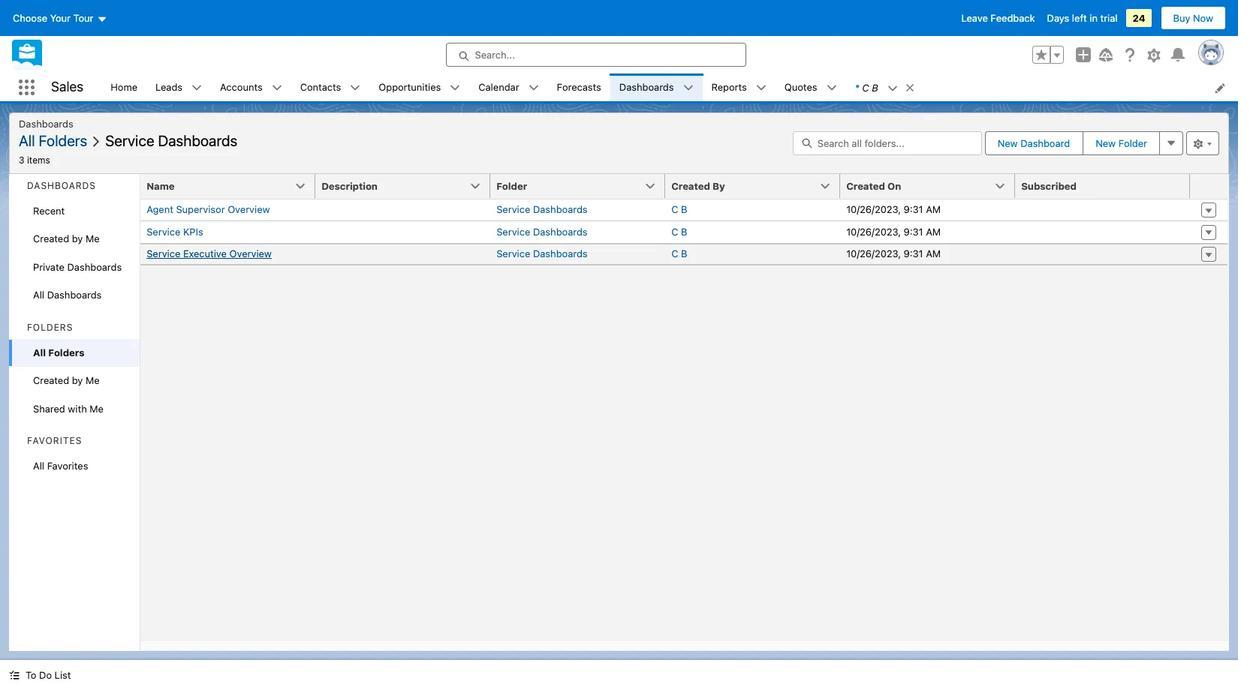 Task type: locate. For each thing, give the bounding box(es) containing it.
text default image
[[904, 82, 915, 93], [192, 83, 202, 93], [272, 83, 282, 93], [350, 83, 361, 93], [450, 83, 460, 93], [683, 83, 693, 93], [887, 83, 898, 94]]

created by button
[[665, 174, 840, 198]]

c for service executive overview
[[671, 248, 678, 260]]

2 by from the top
[[72, 375, 83, 387]]

to do list
[[26, 670, 71, 682]]

b for service executive overview
[[681, 248, 687, 260]]

folder cell
[[490, 174, 674, 199]]

1 vertical spatial 10/26/2023,
[[846, 226, 901, 238]]

1 vertical spatial folders
[[27, 322, 73, 333]]

description cell
[[315, 174, 499, 199]]

trial
[[1100, 12, 1118, 24]]

1 c b link from the top
[[671, 203, 687, 215]]

calendar list item
[[469, 74, 548, 101]]

1 10/26/2023, from the top
[[846, 203, 901, 215]]

text default image right calendar
[[528, 83, 539, 93]]

text default image for calendar
[[528, 83, 539, 93]]

actions cell
[[1190, 174, 1228, 199]]

1 vertical spatial by
[[72, 375, 83, 387]]

list item
[[846, 74, 922, 101]]

b
[[872, 81, 878, 93], [681, 203, 687, 215], [681, 226, 687, 238], [681, 248, 687, 260]]

me up the private dashboards
[[86, 233, 100, 245]]

1 vertical spatial all folders link
[[9, 339, 140, 367]]

1 vertical spatial all folders
[[33, 346, 84, 358]]

favorites up "all favorites"
[[27, 435, 82, 447]]

3 10/26/2023, from the top
[[846, 248, 901, 260]]

1 vertical spatial folder
[[496, 180, 527, 192]]

c b link
[[671, 203, 687, 215], [671, 226, 687, 238], [671, 248, 687, 260]]

0 vertical spatial 10/26/2023,
[[846, 203, 901, 215]]

2 vertical spatial folders
[[48, 346, 84, 358]]

tour
[[73, 12, 93, 24]]

folder button
[[490, 174, 665, 198]]

service dashboards for service executive overview
[[496, 248, 588, 260]]

text default image left *
[[826, 83, 837, 93]]

2 c b link from the top
[[671, 226, 687, 238]]

0 vertical spatial folder
[[1118, 137, 1147, 149]]

subscribed button
[[1015, 174, 1190, 198]]

2 vertical spatial 9:31
[[904, 248, 923, 260]]

service executive overview
[[147, 248, 272, 260]]

3 service dashboards link from the top
[[496, 248, 588, 260]]

0 vertical spatial me
[[86, 233, 100, 245]]

1 horizontal spatial folder
[[1118, 137, 1147, 149]]

me right with
[[90, 403, 104, 415]]

1 9:31 from the top
[[904, 203, 923, 215]]

created
[[671, 180, 710, 192], [846, 180, 885, 192], [33, 233, 69, 245], [33, 375, 69, 387]]

1 vertical spatial 9:31
[[904, 226, 923, 238]]

created by me link up the private dashboards
[[9, 225, 140, 253]]

favorites
[[27, 435, 82, 447], [47, 460, 88, 472]]

1 created by me from the top
[[33, 233, 100, 245]]

new left dashboard
[[998, 137, 1018, 149]]

1 am from the top
[[926, 203, 941, 215]]

new inside button
[[1096, 137, 1116, 149]]

folder
[[1118, 137, 1147, 149], [496, 180, 527, 192]]

2 vertical spatial service dashboards link
[[496, 248, 588, 260]]

c b for service executive overview
[[671, 248, 687, 260]]

created left by
[[671, 180, 710, 192]]

service dashboards
[[105, 132, 237, 149], [496, 203, 588, 215], [496, 226, 588, 238], [496, 248, 588, 260]]

reports
[[711, 81, 747, 93]]

subscribed
[[1021, 180, 1077, 192]]

buy
[[1173, 12, 1190, 24]]

all favorites
[[33, 460, 88, 472]]

1 created by me link from the top
[[9, 225, 140, 253]]

0 vertical spatial 10/26/2023, 9:31 am
[[846, 203, 941, 215]]

9:31
[[904, 203, 923, 215], [904, 226, 923, 238], [904, 248, 923, 260]]

by down recent 'link'
[[72, 233, 83, 245]]

created left the on
[[846, 180, 885, 192]]

3 10/26/2023, 9:31 am from the top
[[846, 248, 941, 260]]

10/26/2023, 9:31 am
[[846, 203, 941, 215], [846, 226, 941, 238], [846, 248, 941, 260]]

folders for folders
[[48, 346, 84, 358]]

1 vertical spatial service dashboards link
[[496, 226, 588, 238]]

10/26/2023, 9:31 am for agent supervisor overview
[[846, 203, 941, 215]]

me for dashboards
[[86, 233, 100, 245]]

0 vertical spatial c b
[[671, 203, 687, 215]]

text default image inside accounts list item
[[272, 83, 282, 93]]

2 vertical spatial 10/26/2023,
[[846, 248, 901, 260]]

leave feedback
[[961, 12, 1035, 24]]

new folder
[[1096, 137, 1147, 149]]

1 horizontal spatial new
[[1096, 137, 1116, 149]]

2 new from the left
[[1096, 137, 1116, 149]]

forecasts
[[557, 81, 601, 93]]

b inside list item
[[872, 81, 878, 93]]

2 created by me from the top
[[33, 375, 100, 387]]

opportunities list item
[[370, 74, 469, 101]]

0 vertical spatial c b link
[[671, 203, 687, 215]]

2 vertical spatial 10/26/2023, 9:31 am
[[846, 248, 941, 260]]

0 vertical spatial service dashboards link
[[496, 203, 588, 215]]

c b link for service kpis
[[671, 226, 687, 238]]

actions image
[[1190, 174, 1228, 198]]

0 vertical spatial am
[[926, 203, 941, 215]]

1 vertical spatial created by me link
[[9, 367, 140, 395]]

3 am from the top
[[926, 248, 941, 260]]

1 vertical spatial c b
[[671, 226, 687, 238]]

all inside all favorites link
[[33, 460, 44, 472]]

text default image for leads
[[192, 83, 202, 93]]

private dashboards
[[33, 261, 122, 273]]

favorites down the shared with me link
[[47, 460, 88, 472]]

home
[[111, 81, 137, 93]]

me for with
[[86, 375, 100, 387]]

2 9:31 from the top
[[904, 226, 923, 238]]

created by me link up with
[[9, 367, 140, 395]]

new inside button
[[998, 137, 1018, 149]]

0 vertical spatial overview
[[228, 203, 270, 215]]

kpis
[[183, 226, 203, 238]]

text default image for quotes
[[826, 83, 837, 93]]

2 c b from the top
[[671, 226, 687, 238]]

2 10/26/2023, 9:31 am from the top
[[846, 226, 941, 238]]

group
[[1032, 46, 1064, 64]]

by for with
[[72, 375, 83, 387]]

days left in trial
[[1047, 12, 1118, 24]]

1 vertical spatial favorites
[[47, 460, 88, 472]]

service kpis link
[[147, 226, 203, 238]]

3 9:31 from the top
[[904, 248, 923, 260]]

folders down all dashboards
[[27, 322, 73, 333]]

service
[[105, 132, 154, 149], [496, 203, 530, 215], [147, 226, 180, 238], [496, 226, 530, 238], [147, 248, 180, 260], [496, 248, 530, 260]]

overview right "executive"
[[229, 248, 272, 260]]

b for agent supervisor overview
[[681, 203, 687, 215]]

all folders link up with
[[9, 339, 140, 367]]

folders
[[39, 132, 87, 149], [27, 322, 73, 333], [48, 346, 84, 358]]

me up with
[[86, 375, 100, 387]]

created by me down recent 'link'
[[33, 233, 100, 245]]

text default image inside opportunities list item
[[450, 83, 460, 93]]

Search all folders... text field
[[793, 131, 982, 155]]

0 vertical spatial folders
[[39, 132, 87, 149]]

3 c b link from the top
[[671, 248, 687, 260]]

c for agent supervisor overview
[[671, 203, 678, 215]]

folders up shared with me
[[48, 346, 84, 358]]

1 service dashboards link from the top
[[496, 203, 588, 215]]

private dashboards link
[[9, 253, 140, 282]]

0 vertical spatial created by me
[[33, 233, 100, 245]]

cell for agent supervisor overview
[[315, 199, 490, 221]]

24
[[1133, 12, 1145, 24]]

agent supervisor overview
[[147, 203, 270, 215]]

grid
[[141, 174, 1228, 266]]

1 10/26/2023, 9:31 am from the top
[[846, 203, 941, 215]]

0 horizontal spatial new
[[998, 137, 1018, 149]]

text default image inside leads list item
[[192, 83, 202, 93]]

text default image inside quotes list item
[[826, 83, 837, 93]]

menu
[[19, 132, 784, 151]]

dashboards list item
[[610, 74, 702, 101]]

0 vertical spatial all folders
[[19, 132, 87, 149]]

text default image right reports
[[756, 83, 766, 93]]

new up "subscribed" button
[[1096, 137, 1116, 149]]

2 vertical spatial am
[[926, 248, 941, 260]]

to do list button
[[0, 661, 80, 691]]

3 c b from the top
[[671, 248, 687, 260]]

1 vertical spatial created by me
[[33, 375, 100, 387]]

am for service kpis
[[926, 226, 941, 238]]

c b for service kpis
[[671, 226, 687, 238]]

sales
[[51, 79, 84, 95]]

list
[[102, 74, 1238, 101]]

2 vertical spatial me
[[90, 403, 104, 415]]

c
[[862, 81, 869, 93], [671, 203, 678, 215], [671, 226, 678, 238], [671, 248, 678, 260]]

0 vertical spatial 9:31
[[904, 203, 923, 215]]

text default image inside 'reports' "list item"
[[756, 83, 766, 93]]

1 by from the top
[[72, 233, 83, 245]]

all folders
[[19, 132, 87, 149], [33, 346, 84, 358]]

all dashboards link
[[9, 282, 140, 310]]

2 vertical spatial c b link
[[671, 248, 687, 260]]

menu containing all folders
[[19, 132, 784, 151]]

1 vertical spatial overview
[[229, 248, 272, 260]]

items
[[27, 154, 50, 166]]

all inside menu
[[19, 132, 35, 149]]

2 10/26/2023, from the top
[[846, 226, 901, 238]]

created by me for dashboards
[[33, 233, 100, 245]]

created by me
[[33, 233, 100, 245], [33, 375, 100, 387]]

days
[[1047, 12, 1069, 24]]

c for service kpis
[[671, 226, 678, 238]]

overview down name "cell"
[[228, 203, 270, 215]]

left
[[1072, 12, 1087, 24]]

leave
[[961, 12, 988, 24]]

all folders link up items
[[19, 132, 93, 149]]

1 vertical spatial 10/26/2023, 9:31 am
[[846, 226, 941, 238]]

folders for dashboards
[[39, 132, 87, 149]]

1 new from the left
[[998, 137, 1018, 149]]

all folders up shared with me
[[33, 346, 84, 358]]

in
[[1090, 12, 1098, 24]]

folders up items
[[39, 132, 87, 149]]

2 vertical spatial c b
[[671, 248, 687, 260]]

do
[[39, 670, 52, 682]]

2 am from the top
[[926, 226, 941, 238]]

all up shared
[[33, 346, 46, 358]]

service dashboards link for service kpis
[[496, 226, 588, 238]]

new for new dashboard
[[998, 137, 1018, 149]]

created by cell
[[665, 174, 849, 199]]

created up shared
[[33, 375, 69, 387]]

text default image
[[528, 83, 539, 93], [756, 83, 766, 93], [826, 83, 837, 93], [9, 671, 20, 681]]

2 created by me link from the top
[[9, 367, 140, 395]]

text default image for reports
[[756, 83, 766, 93]]

contacts list item
[[291, 74, 370, 101]]

am
[[926, 203, 941, 215], [926, 226, 941, 238], [926, 248, 941, 260]]

text default image inside 'dashboards' list item
[[683, 83, 693, 93]]

new dashboard button
[[986, 132, 1082, 154]]

1 vertical spatial me
[[86, 375, 100, 387]]

calendar link
[[469, 74, 528, 101]]

all down private
[[33, 289, 44, 301]]

service kpis
[[147, 226, 203, 238]]

1 vertical spatial am
[[926, 226, 941, 238]]

favorites inside all favorites link
[[47, 460, 88, 472]]

all
[[19, 132, 35, 149], [33, 289, 44, 301], [33, 346, 46, 358], [33, 460, 44, 472]]

am for agent supervisor overview
[[926, 203, 941, 215]]

created by me link
[[9, 225, 140, 253], [9, 367, 140, 395]]

overview
[[228, 203, 270, 215], [229, 248, 272, 260]]

text default image inside calendar list item
[[528, 83, 539, 93]]

2 service dashboards link from the top
[[496, 226, 588, 238]]

0 vertical spatial by
[[72, 233, 83, 245]]

me
[[86, 233, 100, 245], [86, 375, 100, 387], [90, 403, 104, 415]]

text default image for dashboards
[[683, 83, 693, 93]]

shared with me
[[33, 403, 104, 415]]

all inside all folders link
[[33, 346, 46, 358]]

all folders up items
[[19, 132, 87, 149]]

service dashboards link for service executive overview
[[496, 248, 588, 260]]

on
[[888, 180, 901, 192]]

c b
[[671, 203, 687, 215], [671, 226, 687, 238], [671, 248, 687, 260]]

cell
[[315, 199, 490, 221], [315, 221, 490, 243], [1015, 221, 1190, 243], [315, 243, 490, 265], [1015, 243, 1190, 265]]

dashboards
[[619, 81, 674, 93], [19, 118, 73, 130], [158, 132, 237, 149], [27, 180, 96, 191], [533, 203, 588, 215], [533, 226, 588, 238], [533, 248, 588, 260], [67, 261, 122, 273], [47, 289, 102, 301]]

0 horizontal spatial folder
[[496, 180, 527, 192]]

new
[[998, 137, 1018, 149], [1096, 137, 1116, 149]]

text default image inside contacts list item
[[350, 83, 361, 93]]

all folders for dashboards
[[19, 132, 87, 149]]

all inside all dashboards link
[[33, 289, 44, 301]]

3 items
[[19, 154, 50, 166]]

0 vertical spatial created by me link
[[9, 225, 140, 253]]

all up 3
[[19, 132, 35, 149]]

created by me up shared with me
[[33, 375, 100, 387]]

all folders link inside menu
[[19, 132, 93, 149]]

text default image left to
[[9, 671, 20, 681]]

c b link for service executive overview
[[671, 248, 687, 260]]

agent supervisor overview link
[[147, 203, 270, 215]]

shared with me link
[[9, 395, 140, 423]]

1 vertical spatial c b link
[[671, 226, 687, 238]]

by up with
[[72, 375, 83, 387]]

1 c b from the top
[[671, 203, 687, 215]]

service dashboards link
[[496, 203, 588, 215], [496, 226, 588, 238], [496, 248, 588, 260]]

all folders for folders
[[33, 346, 84, 358]]

all down shared
[[33, 460, 44, 472]]

0 vertical spatial all folders link
[[19, 132, 93, 149]]

search... button
[[446, 43, 746, 67]]

all for all favorites link in the bottom left of the page
[[33, 460, 44, 472]]

subscribed cell
[[1015, 174, 1199, 199]]

choose your tour button
[[12, 6, 108, 30]]

c b for agent supervisor overview
[[671, 203, 687, 215]]

text default image for opportunities
[[450, 83, 460, 93]]



Task type: vqa. For each thing, say whether or not it's contained in the screenshot.
text default image related to Leads
yes



Task type: describe. For each thing, give the bounding box(es) containing it.
quotes
[[784, 81, 817, 93]]

folder inside button
[[496, 180, 527, 192]]

by for dashboards
[[72, 233, 83, 245]]

opportunities
[[379, 81, 441, 93]]

accounts link
[[211, 74, 272, 101]]

recent link
[[9, 197, 140, 225]]

folder inside button
[[1118, 137, 1147, 149]]

search...
[[475, 49, 515, 61]]

now
[[1193, 12, 1213, 24]]

created by
[[671, 180, 725, 192]]

b for service kpis
[[681, 226, 687, 238]]

10/26/2023, for agent supervisor overview
[[846, 203, 901, 215]]

dashboards link
[[610, 74, 683, 101]]

accounts
[[220, 81, 263, 93]]

contacts link
[[291, 74, 350, 101]]

choose your tour
[[13, 12, 93, 24]]

9:31 for agent supervisor overview
[[904, 203, 923, 215]]

private
[[33, 261, 65, 273]]

dashboard
[[1020, 137, 1070, 149]]

10/26/2023, for service kpis
[[846, 226, 901, 238]]

new for new folder
[[1096, 137, 1116, 149]]

service dashboards link for agent supervisor overview
[[496, 203, 588, 215]]

created on
[[846, 180, 901, 192]]

cell for service kpis
[[315, 221, 490, 243]]

c b link for agent supervisor overview
[[671, 203, 687, 215]]

text default image for contacts
[[350, 83, 361, 93]]

agent
[[147, 203, 173, 215]]

service dashboards for agent supervisor overview
[[496, 203, 588, 215]]

10/26/2023, for service executive overview
[[846, 248, 901, 260]]

buy now
[[1173, 12, 1213, 24]]

10/26/2023, 9:31 am for service kpis
[[846, 226, 941, 238]]

all for all folders link within menu
[[19, 132, 35, 149]]

leads list item
[[146, 74, 211, 101]]

recent
[[33, 205, 65, 217]]

quotes link
[[775, 74, 826, 101]]

list
[[55, 670, 71, 682]]

contacts
[[300, 81, 341, 93]]

created down recent
[[33, 233, 69, 245]]

new folder button
[[1083, 131, 1160, 155]]

overview for service executive overview
[[229, 248, 272, 260]]

10/26/2023, 9:31 am for service executive overview
[[846, 248, 941, 260]]

text default image inside to do list button
[[9, 671, 20, 681]]

dashboards inside list item
[[619, 81, 674, 93]]

shared
[[33, 403, 65, 415]]

service dashboards for service kpis
[[496, 226, 588, 238]]

9:31 for service executive overview
[[904, 248, 923, 260]]

leads
[[155, 81, 183, 93]]

reports link
[[702, 74, 756, 101]]

leads link
[[146, 74, 192, 101]]

all dashboards
[[33, 289, 102, 301]]

all for all dashboards link
[[33, 289, 44, 301]]

name cell
[[141, 174, 324, 199]]

overview for agent supervisor overview
[[228, 203, 270, 215]]

your
[[50, 12, 71, 24]]

reports list item
[[702, 74, 775, 101]]

list item containing *
[[846, 74, 922, 101]]

created on cell
[[840, 174, 1024, 199]]

* c b
[[855, 81, 878, 93]]

quotes list item
[[775, 74, 846, 101]]

supervisor
[[176, 203, 225, 215]]

3
[[19, 154, 24, 166]]

created by me link for dashboards
[[9, 225, 140, 253]]

executive
[[183, 248, 227, 260]]

choose
[[13, 12, 47, 24]]

all folders link for dashboards
[[19, 132, 93, 149]]

name
[[147, 180, 175, 192]]

all for all folders link related to folders
[[33, 346, 46, 358]]

am for service executive overview
[[926, 248, 941, 260]]

c inside list item
[[862, 81, 869, 93]]

opportunities link
[[370, 74, 450, 101]]

*
[[855, 81, 859, 93]]

cell for service executive overview
[[315, 243, 490, 265]]

created by me for with
[[33, 375, 100, 387]]

description
[[321, 180, 378, 192]]

name button
[[141, 174, 315, 198]]

buy now button
[[1160, 6, 1226, 30]]

new dashboard
[[998, 137, 1070, 149]]

description button
[[315, 174, 490, 198]]

list containing home
[[102, 74, 1238, 101]]

0 vertical spatial favorites
[[27, 435, 82, 447]]

created by me link for with
[[9, 367, 140, 395]]

accounts list item
[[211, 74, 291, 101]]

home link
[[102, 74, 146, 101]]

forecasts link
[[548, 74, 610, 101]]

all favorites link
[[9, 453, 140, 481]]

to
[[26, 670, 36, 682]]

by
[[713, 180, 725, 192]]

calendar
[[478, 81, 519, 93]]

leave feedback link
[[961, 12, 1035, 24]]

with
[[68, 403, 87, 415]]

created on button
[[840, 174, 1015, 198]]

grid containing name
[[141, 174, 1228, 266]]

service executive overview link
[[147, 248, 272, 260]]

feedback
[[991, 12, 1035, 24]]

9:31 for service kpis
[[904, 226, 923, 238]]

text default image for accounts
[[272, 83, 282, 93]]

all folders link for folders
[[9, 339, 140, 367]]



